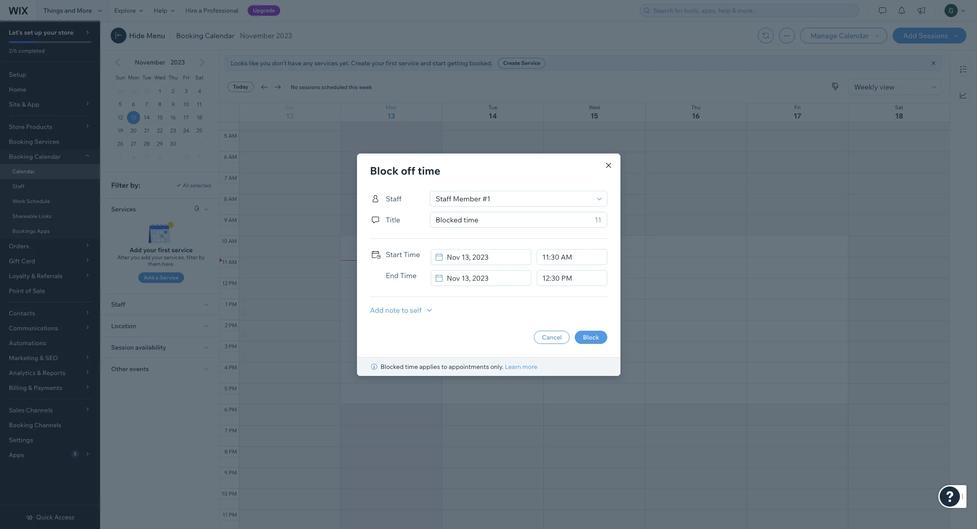 Task type: describe. For each thing, give the bounding box(es) containing it.
filter
[[186, 254, 198, 261]]

quick
[[36, 514, 53, 522]]

row containing 19
[[114, 124, 206, 138]]

hire
[[185, 7, 197, 14]]

1 horizontal spatial booking calendar
[[176, 31, 235, 40]]

today
[[233, 83, 248, 90]]

settings
[[9, 437, 33, 445]]

hire a professional link
[[180, 0, 244, 21]]

am for 11 am
[[229, 259, 237, 266]]

18 inside row group
[[197, 114, 202, 121]]

booking for booking calendar popup button
[[9, 153, 33, 161]]

after
[[117, 254, 130, 261]]

block off time
[[370, 164, 441, 177]]

2/6
[[9, 47, 17, 54]]

row containing 1
[[114, 85, 206, 98]]

sessions
[[299, 84, 321, 90]]

booking services link
[[0, 134, 100, 149]]

18 inside sat 18
[[896, 112, 903, 120]]

pm for 12 pm
[[229, 280, 237, 287]]

7 pm
[[225, 428, 237, 434]]

0 vertical spatial and
[[64, 7, 75, 14]]

add note to self
[[370, 306, 422, 315]]

add sessions
[[904, 31, 948, 40]]

row containing sun
[[114, 69, 206, 85]]

1 pm
[[225, 301, 237, 308]]

sun 12
[[285, 104, 295, 120]]

0 vertical spatial thu
[[168, 74, 178, 81]]

up
[[34, 29, 42, 36]]

block button
[[575, 331, 607, 344]]

add a service button
[[138, 273, 184, 283]]

1 horizontal spatial mon
[[386, 104, 397, 111]]

start
[[433, 59, 446, 67]]

hide menu button
[[111, 28, 165, 43]]

1 horizontal spatial service
[[399, 59, 419, 67]]

2 nov 13, 2023 field from the top
[[444, 271, 528, 286]]

11 am
[[222, 259, 237, 266]]

am for 7 am
[[229, 175, 237, 181]]

wed 15
[[589, 104, 600, 120]]

am for 5 am
[[229, 133, 237, 139]]

calendar inside button
[[839, 31, 869, 40]]

0 horizontal spatial 14
[[144, 114, 150, 121]]

6 for 6 am
[[224, 154, 227, 160]]

point of sale link
[[0, 284, 100, 299]]

12 for 12 pm
[[222, 280, 228, 287]]

1 vertical spatial 2023
[[171, 58, 185, 66]]

pm for 8 pm
[[229, 449, 237, 456]]

work schedule link
[[0, 194, 100, 209]]

14 inside tue 14
[[489, 112, 497, 120]]

13 inside cell
[[131, 114, 136, 121]]

pm for 6 pm
[[229, 407, 237, 413]]

30
[[170, 141, 176, 147]]

tue inside row
[[142, 74, 151, 81]]

by:
[[130, 181, 141, 190]]

staff for staff link on the left top
[[12, 183, 24, 190]]

fri for fri
[[183, 74, 189, 81]]

your inside the sidebar element
[[43, 29, 57, 36]]

availability
[[135, 344, 166, 352]]

let's set up your store
[[9, 29, 74, 36]]

your up week at top left
[[372, 59, 385, 67]]

0 vertical spatial 2023
[[276, 31, 292, 40]]

row containing 5
[[114, 98, 206, 111]]

25
[[196, 127, 202, 134]]

12 for 12
[[118, 114, 123, 121]]

9 am
[[224, 217, 237, 224]]

5 am
[[224, 133, 237, 139]]

booked.
[[470, 59, 493, 67]]

filter
[[111, 181, 129, 190]]

0 vertical spatial first
[[386, 59, 397, 67]]

am for 6 am
[[229, 154, 237, 160]]

0 horizontal spatial 15
[[157, 114, 163, 121]]

8 am
[[224, 196, 237, 203]]

here.
[[162, 261, 174, 268]]

booking calendar inside popup button
[[9, 153, 61, 161]]

first inside add your first service after you add your services, filter by them here.
[[158, 246, 170, 254]]

8 for 8
[[158, 101, 162, 108]]

more
[[523, 363, 538, 371]]

quick access
[[36, 514, 75, 522]]

home link
[[0, 82, 100, 97]]

2 for 2
[[172, 88, 175, 94]]

add a service
[[144, 275, 179, 281]]

1 vertical spatial wed
[[589, 104, 600, 111]]

7 for 7 pm
[[225, 428, 228, 434]]

Search for tools, apps, help & more... field
[[651, 4, 857, 17]]

5 for 5 am
[[224, 133, 227, 139]]

create inside button
[[503, 60, 520, 66]]

create service
[[503, 60, 541, 66]]

6 for 6
[[132, 101, 135, 108]]

hide
[[129, 31, 145, 40]]

sale
[[33, 287, 45, 295]]

10 for 10
[[183, 101, 189, 108]]

help
[[154, 7, 167, 14]]

sun mon tue wed thu
[[116, 74, 178, 81]]

scheduled
[[322, 84, 348, 90]]

sat 18
[[895, 104, 904, 120]]

all
[[183, 182, 189, 189]]

services
[[314, 59, 338, 67]]

20
[[130, 127, 137, 134]]

service inside button
[[160, 275, 179, 281]]

4 for 4 pm
[[224, 365, 228, 371]]

looks
[[231, 59, 248, 67]]

only.
[[491, 363, 504, 371]]

staff link
[[0, 179, 100, 194]]

pm for 7 pm
[[229, 428, 237, 434]]

hire a professional
[[185, 7, 239, 14]]

grid containing november
[[106, 51, 214, 172]]

setup link
[[0, 67, 100, 82]]

a for professional
[[199, 7, 202, 14]]

21
[[144, 127, 149, 134]]

13 inside mon 13
[[387, 112, 395, 120]]

note
[[385, 306, 400, 315]]

your up them
[[143, 246, 157, 254]]

end time
[[386, 271, 417, 280]]

8 for 8 pm
[[224, 449, 228, 456]]

7 for 7
[[145, 101, 148, 108]]

november for november 2023
[[240, 31, 275, 40]]

15 inside "wed 15"
[[591, 112, 598, 120]]

monday, november 13, 2023 cell
[[127, 111, 140, 124]]

9 pm
[[224, 470, 237, 477]]

you inside add your first service after you add your services, filter by them here.
[[131, 254, 140, 261]]

explore
[[114, 7, 136, 14]]

pm for 10 pm
[[229, 491, 237, 498]]

6 pm
[[224, 407, 237, 413]]

calendar link
[[0, 164, 100, 179]]

by
[[199, 254, 205, 261]]

0 vertical spatial wed
[[154, 74, 166, 81]]

learn more link
[[505, 363, 538, 371]]

3 for 3 pm
[[225, 344, 228, 350]]

point of sale
[[9, 287, 45, 295]]

shareable links link
[[0, 209, 100, 224]]

add your first service after you add your services, filter by them here.
[[117, 246, 205, 268]]

yet.
[[339, 59, 350, 67]]

have
[[288, 59, 302, 67]]

access
[[54, 514, 75, 522]]

self
[[410, 306, 422, 315]]

settings link
[[0, 433, 100, 448]]

1 horizontal spatial to
[[442, 363, 447, 371]]

more
[[77, 7, 92, 14]]

1 vertical spatial services
[[111, 206, 136, 214]]

6 for 6 pm
[[224, 407, 228, 413]]

time for end time
[[400, 271, 417, 280]]

channels
[[34, 422, 61, 430]]

1 for 1
[[159, 88, 161, 94]]

home
[[9, 86, 26, 94]]

shareable
[[12, 213, 37, 220]]

0 vertical spatial time
[[418, 164, 441, 177]]

quick access button
[[26, 514, 75, 522]]

services button
[[111, 204, 136, 215]]

11 pm
[[223, 512, 237, 519]]

getting
[[447, 59, 468, 67]]

things and more
[[43, 7, 92, 14]]

Give your blocked time a title field
[[433, 212, 592, 227]]



Task type: vqa. For each thing, say whether or not it's contained in the screenshot.


Task type: locate. For each thing, give the bounding box(es) containing it.
add
[[141, 254, 151, 261]]

a inside button
[[155, 275, 158, 281]]

create right yet.
[[351, 59, 370, 67]]

and left start
[[421, 59, 431, 67]]

0 horizontal spatial 3
[[185, 88, 188, 94]]

1 horizontal spatial 17
[[794, 112, 802, 120]]

selected
[[190, 182, 211, 189]]

booking for booking services link
[[9, 138, 33, 146]]

pm down 8 pm
[[229, 470, 237, 477]]

16 inside the thu 16
[[692, 112, 700, 120]]

1 horizontal spatial 3
[[225, 344, 228, 350]]

pm for 4 pm
[[229, 365, 237, 371]]

2 am from the top
[[229, 154, 237, 160]]

3 pm from the top
[[229, 322, 237, 329]]

6 up 7 pm
[[224, 407, 228, 413]]

8 for 8 am
[[224, 196, 227, 203]]

5 for 5 pm
[[225, 386, 228, 392]]

0 vertical spatial 5
[[119, 101, 122, 108]]

row group containing 1
[[106, 85, 214, 172]]

first
[[386, 59, 397, 67], [158, 246, 170, 254]]

november
[[240, 31, 275, 40], [135, 58, 165, 66]]

6
[[132, 101, 135, 108], [224, 154, 227, 160], [224, 407, 228, 413]]

1 vertical spatial staff
[[386, 194, 402, 203]]

1 vertical spatial service
[[172, 246, 193, 254]]

1 vertical spatial november
[[135, 58, 165, 66]]

1 vertical spatial time
[[405, 363, 418, 371]]

0 vertical spatial 6
[[132, 101, 135, 108]]

12 inside sun 12
[[286, 112, 294, 120]]

8
[[158, 101, 162, 108], [224, 196, 227, 203], [224, 449, 228, 456]]

am for 9 am
[[229, 217, 237, 224]]

0 vertical spatial 3
[[185, 88, 188, 94]]

pm for 3 pm
[[229, 344, 237, 350]]

november up sun mon tue wed thu
[[135, 58, 165, 66]]

add inside add your first service after you add your services, filter by them here.
[[130, 246, 142, 254]]

fri for fri 17
[[795, 104, 801, 111]]

10 pm from the top
[[229, 470, 237, 477]]

other events
[[111, 366, 149, 373]]

0 vertical spatial staff
[[12, 183, 24, 190]]

1 horizontal spatial services
[[111, 206, 136, 214]]

pm for 11 pm
[[229, 512, 237, 519]]

9 for 9 pm
[[224, 470, 228, 477]]

5 for 5
[[119, 101, 122, 108]]

booking up settings
[[9, 422, 33, 430]]

am up 8 am
[[229, 175, 237, 181]]

0 horizontal spatial to
[[402, 306, 408, 315]]

am down 9 am
[[229, 238, 237, 245]]

5 pm
[[225, 386, 237, 392]]

add sessions button
[[893, 28, 967, 43]]

1 vertical spatial 9
[[224, 217, 227, 224]]

10 for 10 am
[[221, 238, 227, 245]]

block
[[370, 164, 399, 177], [583, 334, 599, 342]]

booking calendar down hire a professional
[[176, 31, 235, 40]]

add for sessions
[[904, 31, 917, 40]]

booking
[[176, 31, 203, 40], [9, 138, 33, 146], [9, 153, 33, 161], [9, 422, 33, 430]]

2 inside row
[[172, 88, 175, 94]]

am for 10 am
[[229, 238, 237, 245]]

services inside the sidebar element
[[34, 138, 59, 146]]

sat
[[195, 74, 204, 81], [895, 104, 904, 111]]

today button
[[228, 82, 254, 92]]

sun for mon
[[116, 74, 125, 81]]

0 vertical spatial service
[[521, 60, 541, 66]]

1 horizontal spatial 4
[[224, 365, 228, 371]]

0 vertical spatial a
[[199, 7, 202, 14]]

sat for sat 18
[[895, 104, 904, 111]]

2 for 2 pm
[[225, 322, 228, 329]]

1 vertical spatial 5
[[224, 133, 227, 139]]

3 up '24'
[[185, 88, 188, 94]]

sun
[[116, 74, 125, 81], [285, 104, 295, 111]]

0 vertical spatial 8
[[158, 101, 162, 108]]

0 horizontal spatial thu
[[168, 74, 178, 81]]

am down the 7 am
[[229, 196, 237, 203]]

sat inside row
[[195, 74, 204, 81]]

work
[[12, 198, 25, 205]]

1 for 1 pm
[[225, 301, 228, 308]]

service
[[399, 59, 419, 67], [172, 246, 193, 254]]

2 horizontal spatial staff
[[386, 194, 402, 203]]

10 up '24'
[[183, 101, 189, 108]]

create
[[351, 59, 370, 67], [503, 60, 520, 66]]

2 vertical spatial 6
[[224, 407, 228, 413]]

pm up 8 pm
[[229, 428, 237, 434]]

staff up work
[[12, 183, 24, 190]]

2 vertical spatial 5
[[225, 386, 228, 392]]

shareable links
[[12, 213, 52, 220]]

3 inside row
[[185, 88, 188, 94]]

and
[[64, 7, 75, 14], [421, 59, 431, 67]]

3 up 4 pm
[[225, 344, 228, 350]]

thu 16
[[692, 104, 701, 120]]

1 horizontal spatial you
[[260, 59, 271, 67]]

10 am
[[221, 238, 237, 245]]

9 up 10 am
[[224, 217, 227, 224]]

calendar right the manage
[[839, 31, 869, 40]]

1 horizontal spatial 2
[[225, 322, 228, 329]]

2023 up sun mon tue wed thu
[[171, 58, 185, 66]]

fri inside fri 17
[[795, 104, 801, 111]]

bookings
[[12, 228, 36, 235]]

8 up 9 am
[[224, 196, 227, 203]]

calendar up work
[[12, 168, 35, 175]]

to
[[402, 306, 408, 315], [442, 363, 447, 371]]

your
[[43, 29, 57, 36], [372, 59, 385, 67], [143, 246, 157, 254], [152, 254, 163, 261]]

learn
[[505, 363, 521, 371]]

looks like you don't have any services yet. create your first service and start getting booked.
[[231, 59, 493, 67]]

1 horizontal spatial block
[[583, 334, 599, 342]]

staff inside the sidebar element
[[12, 183, 24, 190]]

pm for 5 pm
[[229, 386, 237, 392]]

1 vertical spatial sat
[[895, 104, 904, 111]]

1 down sun mon tue wed thu
[[159, 88, 161, 94]]

8 pm from the top
[[229, 428, 237, 434]]

blocked time applies to appointments only. learn more
[[381, 363, 538, 371]]

2023
[[276, 31, 292, 40], [171, 58, 185, 66]]

0 vertical spatial 1
[[159, 88, 161, 94]]

10 up 11 pm
[[222, 491, 228, 498]]

6 pm from the top
[[229, 386, 237, 392]]

calendar inside popup button
[[34, 153, 61, 161]]

am up "12 pm"
[[229, 259, 237, 266]]

block inside button
[[583, 334, 599, 342]]

0 vertical spatial booking calendar
[[176, 31, 235, 40]]

4 am from the top
[[229, 196, 237, 203]]

1 vertical spatial you
[[131, 254, 140, 261]]

add for a
[[144, 275, 154, 281]]

12 pm from the top
[[229, 512, 237, 519]]

alert containing november
[[132, 58, 188, 66]]

1 horizontal spatial a
[[199, 7, 202, 14]]

22
[[157, 127, 163, 134]]

12 up 19 on the left
[[118, 114, 123, 121]]

let's
[[9, 29, 23, 36]]

5 pm from the top
[[229, 365, 237, 371]]

4 pm
[[224, 365, 237, 371]]

create service button
[[498, 58, 546, 69]]

fri inside row
[[183, 74, 189, 81]]

1 vertical spatial fri
[[795, 104, 801, 111]]

0 vertical spatial block
[[370, 164, 399, 177]]

all selected
[[183, 182, 211, 189]]

1 horizontal spatial fri
[[795, 104, 801, 111]]

19
[[117, 127, 123, 134]]

0 horizontal spatial 1
[[159, 88, 161, 94]]

booking calendar down booking services
[[9, 153, 61, 161]]

am up '6 am'
[[229, 133, 237, 139]]

9 up the 10 pm
[[224, 470, 228, 477]]

0 horizontal spatial and
[[64, 7, 75, 14]]

row group
[[106, 85, 214, 172]]

manage calendar
[[811, 31, 869, 40]]

0 horizontal spatial 17
[[183, 114, 189, 121]]

2
[[172, 88, 175, 94], [225, 322, 228, 329]]

0 vertical spatial 10
[[183, 101, 189, 108]]

bookings apps link
[[0, 224, 100, 239]]

0 horizontal spatial service
[[172, 246, 193, 254]]

create right "booked."
[[503, 60, 520, 66]]

1 vertical spatial 3
[[225, 344, 228, 350]]

0 horizontal spatial 12
[[118, 114, 123, 121]]

sun inside row
[[116, 74, 125, 81]]

1 vertical spatial time
[[400, 271, 417, 280]]

0 vertical spatial mon
[[128, 74, 139, 81]]

2 up 3 pm
[[225, 322, 228, 329]]

0 horizontal spatial sun
[[116, 74, 125, 81]]

services down filter by:
[[111, 206, 136, 214]]

pm for 9 pm
[[229, 470, 237, 477]]

other events button
[[111, 364, 149, 375]]

1 horizontal spatial tue
[[489, 104, 497, 111]]

add for note
[[370, 306, 384, 315]]

november for november
[[135, 58, 165, 66]]

0 vertical spatial service
[[399, 59, 419, 67]]

add for your
[[130, 246, 142, 254]]

you left add
[[131, 254, 140, 261]]

time
[[404, 250, 420, 259], [400, 271, 417, 280]]

booking services
[[9, 138, 59, 146]]

0 horizontal spatial first
[[158, 246, 170, 254]]

2 vertical spatial 9
[[224, 470, 228, 477]]

9 up the 23
[[171, 101, 175, 108]]

grid containing 12
[[220, 25, 950, 530]]

7 pm from the top
[[229, 407, 237, 413]]

7 inside row
[[145, 101, 148, 108]]

10 up 11 am
[[221, 238, 227, 245]]

5 down 4 pm
[[225, 386, 228, 392]]

services
[[34, 138, 59, 146], [111, 206, 136, 214]]

service up here.
[[172, 246, 193, 254]]

services up booking calendar popup button
[[34, 138, 59, 146]]

2 pm from the top
[[229, 301, 237, 308]]

your right add
[[152, 254, 163, 261]]

7 down 6 pm
[[225, 428, 228, 434]]

alert
[[132, 58, 188, 66]]

booking inside popup button
[[9, 153, 33, 161]]

your right up
[[43, 29, 57, 36]]

pm up 1 pm
[[229, 280, 237, 287]]

1 nov 13, 2023 field from the top
[[444, 250, 528, 265]]

calendar inside "link"
[[12, 168, 35, 175]]

work schedule
[[12, 198, 50, 205]]

2 vertical spatial 8
[[224, 449, 228, 456]]

4 pm from the top
[[229, 344, 237, 350]]

to inside add note to self button
[[402, 306, 408, 315]]

1 horizontal spatial 16
[[692, 112, 700, 120]]

staff up location button
[[111, 301, 125, 309]]

2 vertical spatial staff
[[111, 301, 125, 309]]

time right start
[[404, 250, 420, 259]]

1 horizontal spatial service
[[521, 60, 541, 66]]

9
[[171, 101, 175, 108], [224, 217, 227, 224], [224, 470, 228, 477]]

7 am
[[224, 175, 237, 181]]

1 vertical spatial nov 13, 2023 field
[[444, 271, 528, 286]]

1 pm from the top
[[229, 280, 237, 287]]

0 horizontal spatial wed
[[154, 74, 166, 81]]

am for 8 am
[[229, 196, 237, 203]]

pm up 5 pm
[[229, 365, 237, 371]]

1 am from the top
[[229, 133, 237, 139]]

0 vertical spatial you
[[260, 59, 271, 67]]

9 for 9 am
[[224, 217, 227, 224]]

8 up the 9 pm
[[224, 449, 228, 456]]

1 horizontal spatial create
[[503, 60, 520, 66]]

mon inside row
[[128, 74, 139, 81]]

3 am from the top
[[229, 175, 237, 181]]

pm down "2 pm"
[[229, 344, 237, 350]]

11 pm from the top
[[229, 491, 237, 498]]

9 pm from the top
[[229, 449, 237, 456]]

Nov 13, 2023 field
[[444, 250, 528, 265], [444, 271, 528, 286]]

booking for the "booking channels" link
[[9, 422, 33, 430]]

2 down sun mon tue wed thu
[[172, 88, 175, 94]]

7 up 21
[[145, 101, 148, 108]]

0 horizontal spatial november
[[135, 58, 165, 66]]

29
[[157, 141, 163, 147]]

0 vertical spatial tue
[[142, 74, 151, 81]]

1 vertical spatial service
[[160, 275, 179, 281]]

am down '5 am'
[[229, 154, 237, 160]]

23
[[170, 127, 176, 134]]

pm for 1 pm
[[229, 301, 237, 308]]

0 horizontal spatial 2023
[[171, 58, 185, 66]]

service inside add your first service after you add your services, filter by them here.
[[172, 246, 193, 254]]

booking down hire
[[176, 31, 203, 40]]

0 horizontal spatial 18
[[197, 114, 202, 121]]

sidebar element
[[0, 21, 100, 530]]

3 pm
[[225, 344, 237, 350]]

sat for sat
[[195, 74, 204, 81]]

18
[[896, 112, 903, 120], [197, 114, 202, 121]]

0 horizontal spatial mon
[[128, 74, 139, 81]]

7 am from the top
[[229, 259, 237, 266]]

27
[[131, 141, 137, 147]]

0 horizontal spatial a
[[155, 275, 158, 281]]

booking calendar
[[176, 31, 235, 40], [9, 153, 61, 161]]

events
[[130, 366, 149, 373]]

session availability button
[[111, 343, 166, 353]]

0 horizontal spatial create
[[351, 59, 370, 67]]

0 vertical spatial 2
[[172, 88, 175, 94]]

1 down "12 pm"
[[225, 301, 228, 308]]

services,
[[164, 254, 185, 261]]

8 up 22
[[158, 101, 162, 108]]

14
[[489, 112, 497, 120], [144, 114, 150, 121]]

5 am from the top
[[229, 217, 237, 224]]

6 up 'monday, november 13, 2023' cell
[[132, 101, 135, 108]]

automations
[[9, 340, 46, 347]]

Select a staff member field
[[433, 191, 595, 206]]

pm down the 9 pm
[[229, 491, 237, 498]]

1 vertical spatial first
[[158, 246, 170, 254]]

2023 up don't
[[276, 31, 292, 40]]

0 vertical spatial fri
[[183, 74, 189, 81]]

and left more
[[64, 7, 75, 14]]

booking down booking services
[[9, 153, 33, 161]]

pm up 6 pm
[[229, 386, 237, 392]]

0 horizontal spatial fri
[[183, 74, 189, 81]]

0 horizontal spatial grid
[[106, 51, 214, 172]]

6 am from the top
[[229, 238, 237, 245]]

1 vertical spatial 10
[[221, 238, 227, 245]]

service inside button
[[521, 60, 541, 66]]

7 for 7 am
[[224, 175, 227, 181]]

setup
[[9, 71, 26, 79]]

start
[[386, 250, 402, 259]]

any
[[303, 59, 313, 67]]

2 vertical spatial 10
[[222, 491, 228, 498]]

title
[[386, 215, 400, 224]]

1 vertical spatial mon
[[386, 104, 397, 111]]

1 horizontal spatial 2023
[[276, 31, 292, 40]]

of
[[25, 287, 31, 295]]

0 horizontal spatial tue
[[142, 74, 151, 81]]

5 inside row
[[119, 101, 122, 108]]

time for start time
[[404, 250, 420, 259]]

8 pm
[[224, 449, 237, 456]]

1 vertical spatial tue
[[489, 104, 497, 111]]

1 horizontal spatial and
[[421, 59, 431, 67]]

10 for 10 pm
[[222, 491, 228, 498]]

1 vertical spatial sun
[[285, 104, 295, 111]]

28
[[144, 141, 150, 147]]

service
[[521, 60, 541, 66], [160, 275, 179, 281]]

session
[[111, 344, 134, 352]]

12 down no
[[286, 112, 294, 120]]

pm
[[229, 280, 237, 287], [229, 301, 237, 308], [229, 322, 237, 329], [229, 344, 237, 350], [229, 365, 237, 371], [229, 386, 237, 392], [229, 407, 237, 413], [229, 428, 237, 434], [229, 449, 237, 456], [229, 470, 237, 477], [229, 491, 237, 498], [229, 512, 237, 519]]

block for block off time
[[370, 164, 399, 177]]

row containing 26
[[114, 138, 206, 151]]

links
[[39, 213, 52, 220]]

0 vertical spatial sat
[[195, 74, 204, 81]]

1 horizontal spatial 1
[[225, 301, 228, 308]]

menu
[[146, 31, 165, 40]]

pm down the 10 pm
[[229, 512, 237, 519]]

completed
[[18, 47, 45, 54]]

10 inside row
[[183, 101, 189, 108]]

12 down 11 am
[[222, 280, 228, 287]]

9 for 9
[[171, 101, 175, 108]]

block left 'off'
[[370, 164, 399, 177]]

time left applies
[[405, 363, 418, 371]]

3 for 3
[[185, 88, 188, 94]]

0 horizontal spatial 16
[[170, 114, 176, 121]]

them
[[148, 261, 161, 268]]

pm up "2 pm"
[[229, 301, 237, 308]]

4 for 4
[[198, 88, 201, 94]]

row
[[220, 25, 950, 530], [114, 69, 206, 85], [114, 85, 206, 98], [114, 98, 206, 111], [220, 103, 950, 122], [114, 111, 206, 124], [114, 124, 206, 138], [114, 138, 206, 151], [114, 151, 206, 164]]

1 vertical spatial to
[[442, 363, 447, 371]]

0 horizontal spatial services
[[34, 138, 59, 146]]

pm down 5 pm
[[229, 407, 237, 413]]

add note to self button
[[370, 305, 435, 316]]

am down 8 am
[[229, 217, 237, 224]]

1 horizontal spatial grid
[[220, 25, 950, 530]]

15
[[591, 112, 598, 120], [157, 114, 163, 121]]

11
[[197, 101, 202, 108], [595, 215, 602, 224], [222, 259, 227, 266], [223, 512, 228, 519]]

4 down 3 pm
[[224, 365, 228, 371]]

booking up booking calendar popup button
[[9, 138, 33, 146]]

november inside grid
[[135, 58, 165, 66]]

4 inside row
[[198, 88, 201, 94]]

a right hire
[[199, 7, 202, 14]]

4 up 25
[[198, 88, 201, 94]]

block for block
[[583, 334, 599, 342]]

thu
[[168, 74, 178, 81], [692, 104, 701, 111]]

6 inside row
[[132, 101, 135, 108]]

set
[[24, 29, 33, 36]]

you right like
[[260, 59, 271, 67]]

sessions
[[919, 31, 948, 40]]

0 horizontal spatial block
[[370, 164, 399, 177]]

cancel button
[[534, 331, 570, 344]]

1 vertical spatial and
[[421, 59, 431, 67]]

6 up the 7 am
[[224, 154, 227, 160]]

staff for the staff button on the bottom
[[111, 301, 125, 309]]

9 inside row
[[171, 101, 175, 108]]

0 vertical spatial nov 13, 2023 field
[[444, 250, 528, 265]]

to right applies
[[442, 363, 447, 371]]

a down them
[[155, 275, 158, 281]]

pm for 2 pm
[[229, 322, 237, 329]]

time right 'off'
[[418, 164, 441, 177]]

a for service
[[155, 275, 158, 281]]

session availability
[[111, 344, 166, 352]]

to left "self"
[[402, 306, 408, 315]]

16 inside row group
[[170, 114, 176, 121]]

calendar down professional
[[205, 31, 235, 40]]

staff up title
[[386, 194, 402, 203]]

None field
[[852, 80, 930, 94], [540, 250, 604, 265], [540, 271, 604, 286], [852, 80, 930, 94], [540, 250, 604, 265], [540, 271, 604, 286]]

5 up '6 am'
[[224, 133, 227, 139]]

pm down 7 pm
[[229, 449, 237, 456]]

1 horizontal spatial thu
[[692, 104, 701, 111]]

1 horizontal spatial november
[[240, 31, 275, 40]]

menu
[[951, 56, 977, 109]]

tue 14
[[489, 104, 497, 120]]

pm down 1 pm
[[229, 322, 237, 329]]

1 horizontal spatial wed
[[589, 104, 600, 111]]

service left start
[[399, 59, 419, 67]]

10 pm
[[222, 491, 237, 498]]

time right end
[[400, 271, 417, 280]]

10
[[183, 101, 189, 108], [221, 238, 227, 245], [222, 491, 228, 498]]

apps
[[37, 228, 50, 235]]

2/6 completed
[[9, 47, 45, 54]]

7 down '6 am'
[[224, 175, 227, 181]]

5 up 19 on the left
[[119, 101, 122, 108]]

grid
[[220, 25, 950, 530], [106, 51, 214, 172]]

block right cancel at the bottom right of page
[[583, 334, 599, 342]]

november down upgrade button
[[240, 31, 275, 40]]

calendar up the calendar "link"
[[34, 153, 61, 161]]

sun for 12
[[285, 104, 295, 111]]



